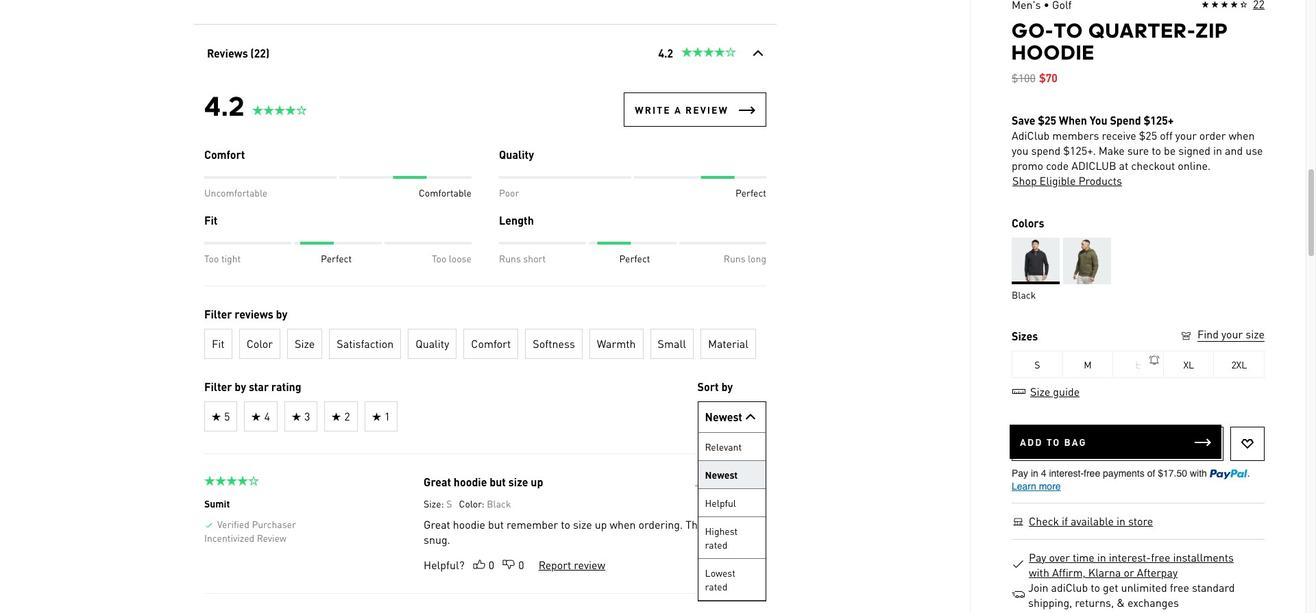 Task type: describe. For each thing, give the bounding box(es) containing it.
filter by star rating
[[204, 380, 301, 394]]

write a review button
[[624, 93, 766, 127]]

pay over time in interest-free installments with affirm, klarna or afterpay link
[[1028, 550, 1256, 581]]

when inside the great hoodie but remember to size up when ordering. the fit is very snug.
[[609, 518, 635, 532]]

write
[[635, 104, 671, 116]]

size right color
[[294, 337, 315, 351]]

get
[[1103, 581, 1118, 595]]

members
[[1052, 128, 1099, 143]]

or
[[1124, 566, 1134, 580]]

over
[[1049, 550, 1070, 565]]

eligible
[[1040, 173, 1076, 188]]

to inside "join adiclub to get unlimited free standard shipping, returns, & exchanges"
[[1091, 581, 1100, 595]]

great for great hoodie but size up
[[423, 475, 451, 489]]

make
[[1099, 143, 1125, 158]]

off
[[1160, 128, 1173, 143]]

in for interest-
[[1097, 550, 1106, 565]]

go-to quarter-zip hoodie $100 $70
[[1012, 19, 1228, 85]]

receive
[[1102, 128, 1136, 143]]

affirm,
[[1052, 566, 1086, 580]]

sumit
[[204, 498, 230, 510]]

free for interest-
[[1151, 550, 1170, 565]]

january
[[694, 476, 728, 489]]

check if available in store button
[[1028, 514, 1154, 529]]

2024
[[746, 476, 766, 489]]

helpful
[[705, 497, 736, 509]]

add to bag button
[[1010, 425, 1222, 459]]

sort by
[[697, 380, 733, 394]]

1 link
[[364, 402, 397, 432]]

product color: olive strata image
[[1063, 238, 1111, 284]]

newest inside option
[[705, 469, 737, 481]]

runs for runs long
[[723, 252, 745, 265]]

highest
[[705, 525, 737, 537]]

standard
[[1192, 581, 1235, 595]]

runs long
[[723, 252, 766, 265]]

runs short
[[499, 252, 545, 265]]

available
[[1071, 514, 1114, 529]]

is
[[719, 518, 727, 532]]

store
[[1128, 514, 1153, 529]]

in inside save $25 when you spend $125+ adiclub members receive $25 off your order when you spend $125+. make sure to be signed in and use promo code adiclub at checkout online. shop eligible products
[[1213, 143, 1222, 158]]

but for size
[[489, 475, 506, 489]]

highest rated option
[[698, 518, 765, 559]]

2 0 from the left
[[518, 558, 524, 572]]

warmth link
[[589, 329, 643, 359]]

m button
[[1063, 351, 1113, 378]]

0 horizontal spatial $25
[[1038, 113, 1056, 128]]

promo
[[1012, 158, 1043, 173]]

size guide
[[1030, 385, 1080, 399]]

$125+.
[[1063, 143, 1096, 158]]

0 vertical spatial black
[[1012, 289, 1036, 301]]

to inside the great hoodie but remember to size up when ordering. the fit is very snug.
[[561, 518, 570, 532]]

size: s color: black
[[423, 498, 511, 510]]

material
[[708, 337, 748, 351]]

by for sort by
[[721, 380, 733, 394]]

adiclub
[[1072, 158, 1116, 173]]

&
[[1117, 596, 1125, 610]]

2
[[344, 409, 350, 424]]

too for too loose
[[431, 252, 446, 265]]

in for store
[[1117, 514, 1126, 529]]

quality link
[[408, 329, 456, 359]]

l button
[[1113, 351, 1164, 378]]

size
[[1030, 385, 1050, 399]]

great for great hoodie but remember to size up when ordering. the fit is very snug.
[[423, 518, 450, 532]]

3 link
[[284, 402, 317, 432]]

when inside save $25 when you spend $125+ adiclub members receive $25 off your order when you spend $125+. make sure to be signed in and use promo code adiclub at checkout online. shop eligible products
[[1229, 128, 1255, 143]]

poor
[[499, 186, 519, 199]]

afterpay
[[1137, 566, 1178, 580]]

your inside save $25 when you spend $125+ adiclub members receive $25 off your order when you spend $125+. make sure to be signed in and use promo code adiclub at checkout online. shop eligible products
[[1175, 128, 1197, 143]]

great hoodie but size up
[[423, 475, 543, 489]]

returns,
[[1075, 596, 1114, 610]]

reviews (22)
[[207, 46, 269, 60]]

rated for highest rated
[[705, 539, 727, 551]]

hoodie for remember
[[453, 518, 485, 532]]

interest-
[[1109, 550, 1151, 565]]

short
[[523, 252, 545, 265]]

join
[[1028, 581, 1048, 595]]

purchaser
[[251, 518, 296, 531]]

2xl
[[1231, 359, 1247, 371]]

1 vertical spatial s
[[446, 498, 452, 510]]

shop
[[1012, 173, 1037, 188]]

s inside button
[[1035, 359, 1040, 371]]

with
[[1029, 566, 1049, 580]]

a
[[674, 104, 682, 116]]

1 horizontal spatial 4.2
[[658, 46, 673, 60]]

1 vertical spatial review
[[574, 558, 605, 572]]

review
[[256, 532, 286, 544]]

dropdown image
[[742, 409, 759, 426]]

0 vertical spatial review
[[685, 104, 728, 116]]

rating
[[271, 380, 301, 394]]

you
[[1012, 143, 1029, 158]]

unlimited
[[1121, 581, 1167, 595]]

product color: black image
[[1012, 238, 1060, 284]]

loose
[[449, 252, 471, 265]]

incentivized review
[[204, 532, 286, 544]]

color:
[[459, 498, 484, 510]]

your inside button
[[1222, 327, 1243, 341]]

color link
[[239, 329, 280, 359]]

2 link
[[324, 402, 357, 432]]

time
[[1073, 550, 1095, 565]]

perfect for fit
[[320, 252, 351, 265]]

small link
[[650, 329, 693, 359]]

2xl button
[[1214, 351, 1265, 378]]

$70
[[1039, 71, 1058, 85]]

colors
[[1012, 216, 1044, 230]]

shop eligible products link
[[1012, 173, 1123, 189]]

reviews
[[207, 46, 248, 60]]

4
[[264, 409, 270, 424]]

size link
[[287, 329, 322, 359]]

sort
[[697, 380, 719, 394]]

rated for lowest rated
[[705, 581, 727, 593]]

color
[[246, 337, 273, 351]]

write a review
[[635, 104, 728, 116]]

verified purchaser
[[217, 518, 296, 531]]

use
[[1246, 143, 1263, 158]]

snug.
[[423, 533, 450, 547]]

online.
[[1178, 158, 1211, 173]]



Task type: locate. For each thing, give the bounding box(es) containing it.
by right the sort
[[721, 380, 733, 394]]

to inside go-to quarter-zip hoodie $100 $70
[[1054, 19, 1083, 43]]

exchanges
[[1128, 596, 1179, 610]]

fit
[[204, 213, 217, 228]]

1 horizontal spatial too
[[431, 252, 446, 265]]

to left be
[[1152, 143, 1161, 158]]

very
[[730, 518, 750, 532]]

0 horizontal spatial by
[[234, 380, 246, 394]]

comfort
[[471, 337, 511, 351]]

rated inside the highest rated
[[705, 539, 727, 551]]

relevant option
[[698, 433, 765, 461]]

but down size: s color: black
[[488, 518, 504, 532]]

0 horizontal spatial black
[[486, 498, 511, 510]]

2 filter from the top
[[204, 380, 232, 394]]

1 vertical spatial free
[[1170, 581, 1189, 595]]

report review button
[[538, 558, 606, 573]]

newest option
[[698, 461, 765, 489]]

fit left is
[[706, 518, 716, 532]]

1 horizontal spatial $25
[[1139, 128, 1157, 143]]

1 0 from the left
[[488, 558, 494, 572]]

by right reviews
[[276, 307, 287, 321]]

size up 2xl button
[[1246, 327, 1265, 341]]

0 vertical spatial filter
[[204, 307, 232, 321]]

too tight
[[204, 252, 240, 265]]

0 vertical spatial newest
[[705, 410, 742, 424]]

comfort
[[204, 147, 245, 162]]

2 horizontal spatial in
[[1213, 143, 1222, 158]]

filter up fit link
[[204, 307, 232, 321]]

helpful?
[[423, 558, 464, 572]]

0 vertical spatial but
[[489, 475, 506, 489]]

0 vertical spatial rated
[[705, 539, 727, 551]]

quality
[[415, 337, 449, 351]]

check
[[1029, 514, 1059, 529]]

1 horizontal spatial runs
[[723, 252, 745, 265]]

perfect for quality
[[735, 186, 766, 199]]

1 great from the top
[[423, 475, 451, 489]]

comfortable
[[418, 186, 471, 199]]

list box
[[698, 433, 765, 601]]

ordering.
[[638, 518, 683, 532]]

when left ordering.
[[609, 518, 635, 532]]

0 horizontal spatial review
[[574, 558, 605, 572]]

sizes
[[1012, 329, 1038, 343]]

incentivized
[[204, 532, 254, 544]]

rated down lowest on the bottom of the page
[[705, 581, 727, 593]]

0 vertical spatial 4.2
[[658, 46, 673, 60]]

1 vertical spatial but
[[488, 518, 504, 532]]

by
[[276, 307, 287, 321], [234, 380, 246, 394], [721, 380, 733, 394]]

1 vertical spatial to
[[1046, 436, 1061, 448]]

to left bag
[[1046, 436, 1061, 448]]

1 horizontal spatial 0
[[518, 558, 524, 572]]

1 vertical spatial great
[[423, 518, 450, 532]]

products
[[1079, 173, 1122, 188]]

filter for filter reviews by
[[204, 307, 232, 321]]

4.2 up 'write'
[[658, 46, 673, 60]]

hoodie up 'color:'
[[453, 475, 487, 489]]

installments
[[1173, 550, 1234, 565]]

sure
[[1127, 143, 1149, 158]]

1 horizontal spatial review
[[685, 104, 728, 116]]

runs left "long"
[[723, 252, 745, 265]]

to for add
[[1046, 436, 1061, 448]]

in left store at the bottom of page
[[1117, 514, 1126, 529]]

up up the 'remember'
[[530, 475, 543, 489]]

rated
[[705, 539, 727, 551], [705, 581, 727, 593]]

none field containing newest
[[697, 402, 766, 433]]

1 vertical spatial filter
[[204, 380, 232, 394]]

by left star
[[234, 380, 246, 394]]

2 rated from the top
[[705, 581, 727, 593]]

too left tight
[[204, 252, 219, 265]]

2 great from the top
[[423, 518, 450, 532]]

newest up helpful
[[705, 469, 737, 481]]

to for go-
[[1054, 19, 1083, 43]]

pay
[[1029, 550, 1046, 565]]

0 vertical spatial up
[[530, 475, 543, 489]]

0 horizontal spatial your
[[1175, 128, 1197, 143]]

great hoodie but remember to size up when ordering. the fit is very snug.
[[423, 518, 750, 547]]

0 vertical spatial $25
[[1038, 113, 1056, 128]]

1 vertical spatial black
[[486, 498, 511, 510]]

0 horizontal spatial too
[[204, 252, 219, 265]]

hoodie down size: s color: black
[[453, 518, 485, 532]]

zip
[[1196, 19, 1228, 43]]

newest inside field
[[705, 410, 742, 424]]

1 vertical spatial hoodie
[[453, 518, 485, 532]]

runs left the "short"
[[499, 252, 521, 265]]

in inside check if available in store button
[[1117, 514, 1126, 529]]

free up afterpay
[[1151, 550, 1170, 565]]

you
[[1090, 113, 1108, 128]]

0 horizontal spatial to
[[561, 518, 570, 532]]

size inside the great hoodie but remember to size up when ordering. the fit is very snug.
[[573, 518, 592, 532]]

code
[[1046, 158, 1069, 173]]

up up report review
[[594, 518, 607, 532]]

1 horizontal spatial your
[[1222, 327, 1243, 341]]

3
[[304, 409, 310, 424]]

free for unlimited
[[1170, 581, 1189, 595]]

to inside button
[[1046, 436, 1061, 448]]

too left loose
[[431, 252, 446, 265]]

great up snug.
[[423, 518, 450, 532]]

fit inside the great hoodie but remember to size up when ordering. the fit is very snug.
[[706, 518, 716, 532]]

guide
[[1053, 385, 1080, 399]]

but for remember
[[488, 518, 504, 532]]

to right the 'remember'
[[561, 518, 570, 532]]

0 vertical spatial in
[[1213, 143, 1222, 158]]

your right find at the right
[[1222, 327, 1243, 341]]

l
[[1136, 359, 1141, 371]]

1 vertical spatial to
[[561, 518, 570, 532]]

0 vertical spatial fit
[[211, 337, 224, 351]]

to up returns,
[[1091, 581, 1100, 595]]

highest rated
[[705, 525, 737, 551]]

to up $70
[[1054, 19, 1083, 43]]

None field
[[697, 402, 766, 433]]

1
[[384, 409, 390, 424]]

free inside "join adiclub to get unlimited free standard shipping, returns, & exchanges"
[[1170, 581, 1189, 595]]

spend
[[1031, 143, 1061, 158]]

up inside the great hoodie but remember to size up when ordering. the fit is very snug.
[[594, 518, 607, 532]]

0 horizontal spatial up
[[530, 475, 543, 489]]

perfect
[[735, 186, 766, 199], [320, 252, 351, 265], [619, 252, 650, 265]]

1 vertical spatial newest
[[705, 469, 737, 481]]

2 horizontal spatial by
[[721, 380, 733, 394]]

rated inside the lowest rated
[[705, 581, 727, 593]]

by for filter by star rating
[[234, 380, 246, 394]]

find
[[1198, 327, 1219, 341]]

s up size
[[1035, 359, 1040, 371]]

0 left report
[[518, 558, 524, 572]]

2 vertical spatial in
[[1097, 550, 1106, 565]]

filter reviews by
[[204, 307, 287, 321]]

runs for runs short
[[499, 252, 521, 265]]

adiclub
[[1012, 128, 1050, 143]]

2 newest from the top
[[705, 469, 737, 481]]

great up size:
[[423, 475, 451, 489]]

size:
[[423, 498, 444, 510]]

remember
[[506, 518, 558, 532]]

size up the 'remember'
[[508, 475, 528, 489]]

satisfaction
[[336, 337, 393, 351]]

$25 up adiclub
[[1038, 113, 1056, 128]]

2 runs from the left
[[723, 252, 745, 265]]

and
[[1225, 143, 1243, 158]]

0 vertical spatial s
[[1035, 359, 1040, 371]]

fit
[[211, 337, 224, 351], [706, 518, 716, 532]]

0 horizontal spatial 4.2
[[204, 90, 245, 122]]

review
[[685, 104, 728, 116], [574, 558, 605, 572]]

quality
[[499, 147, 534, 162]]

but inside the great hoodie but remember to size up when ordering. the fit is very snug.
[[488, 518, 504, 532]]

klarna
[[1088, 566, 1121, 580]]

save
[[1012, 113, 1035, 128]]

find your size image
[[1180, 330, 1193, 343]]

1 vertical spatial $25
[[1139, 128, 1157, 143]]

0
[[488, 558, 494, 572], [518, 558, 524, 572]]

pay over time in interest-free installments with affirm, klarna or afterpay
[[1029, 550, 1234, 580]]

s
[[1035, 359, 1040, 371], [446, 498, 452, 510]]

relevant
[[705, 441, 741, 453]]

0 horizontal spatial in
[[1097, 550, 1106, 565]]

to
[[1152, 143, 1161, 158], [561, 518, 570, 532], [1091, 581, 1100, 595]]

length
[[499, 213, 534, 228]]

rated down highest
[[705, 539, 727, 551]]

1 filter from the top
[[204, 307, 232, 321]]

1 horizontal spatial up
[[594, 518, 607, 532]]

2 vertical spatial to
[[1091, 581, 1100, 595]]

1 rated from the top
[[705, 539, 727, 551]]

0 horizontal spatial s
[[446, 498, 452, 510]]

in up klarna
[[1097, 550, 1106, 565]]

1 horizontal spatial perfect
[[619, 252, 650, 265]]

1 vertical spatial 4.2
[[204, 90, 245, 122]]

1 vertical spatial fit
[[706, 518, 716, 532]]

in
[[1213, 143, 1222, 158], [1117, 514, 1126, 529], [1097, 550, 1106, 565]]

to
[[1054, 19, 1083, 43], [1046, 436, 1061, 448]]

2 horizontal spatial perfect
[[735, 186, 766, 199]]

great inside the great hoodie but remember to size up when ordering. the fit is very snug.
[[423, 518, 450, 532]]

hoodie inside the great hoodie but remember to size up when ordering. the fit is very snug.
[[453, 518, 485, 532]]

black down product color: black image
[[1012, 289, 1036, 301]]

satisfaction link
[[329, 329, 401, 359]]

join adiclub to get unlimited free standard shipping, returns, & exchanges
[[1028, 581, 1235, 610]]

report review
[[538, 558, 605, 572]]

lowest rated option
[[698, 559, 765, 601]]

1 vertical spatial up
[[594, 518, 607, 532]]

1 vertical spatial when
[[609, 518, 635, 532]]

signed
[[1179, 143, 1211, 158]]

your up signed
[[1175, 128, 1197, 143]]

s right size:
[[446, 498, 452, 510]]

0 vertical spatial your
[[1175, 128, 1197, 143]]

0 vertical spatial great
[[423, 475, 451, 489]]

order
[[1200, 128, 1226, 143]]

1 vertical spatial in
[[1117, 514, 1126, 529]]

hoodie for size
[[453, 475, 487, 489]]

checkout
[[1131, 158, 1175, 173]]

1 horizontal spatial in
[[1117, 514, 1126, 529]]

black down great hoodie but size up
[[486, 498, 511, 510]]

runs
[[499, 252, 521, 265], [723, 252, 745, 265]]

lowest
[[705, 567, 735, 579]]

size up report review
[[573, 518, 592, 532]]

fit down filter reviews by
[[211, 337, 224, 351]]

filter up 5 link at the bottom left
[[204, 380, 232, 394]]

xl button
[[1164, 351, 1214, 378]]

4.2
[[658, 46, 673, 60], [204, 90, 245, 122]]

1 horizontal spatial black
[[1012, 289, 1036, 301]]

review right "a"
[[685, 104, 728, 116]]

in down order
[[1213, 143, 1222, 158]]

when up 'and'
[[1229, 128, 1255, 143]]

january 14, 2024
[[694, 476, 766, 489]]

in inside pay over time in interest-free installments with affirm, klarna or afterpay
[[1097, 550, 1106, 565]]

but up size: s color: black
[[489, 475, 506, 489]]

your
[[1175, 128, 1197, 143], [1222, 327, 1243, 341]]

2 too from the left
[[431, 252, 446, 265]]

1 horizontal spatial to
[[1091, 581, 1100, 595]]

0 right helpful?
[[488, 558, 494, 572]]

1 horizontal spatial when
[[1229, 128, 1255, 143]]

1 vertical spatial your
[[1222, 327, 1243, 341]]

1 newest from the top
[[705, 410, 742, 424]]

0 vertical spatial to
[[1152, 143, 1161, 158]]

helpful option
[[698, 489, 765, 518]]

list box containing relevant
[[698, 433, 765, 601]]

0 horizontal spatial perfect
[[320, 252, 351, 265]]

0 vertical spatial free
[[1151, 550, 1170, 565]]

fit link
[[204, 329, 232, 359]]

free inside pay over time in interest-free installments with affirm, klarna or afterpay
[[1151, 550, 1170, 565]]

5 link
[[204, 402, 237, 432]]

tight
[[221, 252, 240, 265]]

1 horizontal spatial fit
[[706, 518, 716, 532]]

$25 up sure
[[1139, 128, 1157, 143]]

1 horizontal spatial s
[[1035, 359, 1040, 371]]

0 horizontal spatial runs
[[499, 252, 521, 265]]

14,
[[731, 476, 743, 489]]

size inside button
[[1246, 327, 1265, 341]]

free
[[1151, 550, 1170, 565], [1170, 581, 1189, 595]]

to inside save $25 when you spend $125+ adiclub members receive $25 off your order when you spend $125+. make sure to be signed in and use promo code adiclub at checkout online. shop eligible products
[[1152, 143, 1161, 158]]

newest up relevant
[[705, 410, 742, 424]]

review down the great hoodie but remember to size up when ordering. the fit is very snug.
[[574, 558, 605, 572]]

0 horizontal spatial when
[[609, 518, 635, 532]]

1 horizontal spatial by
[[276, 307, 287, 321]]

4.2 up the 'comfort'
[[204, 90, 245, 122]]

1 too from the left
[[204, 252, 219, 265]]

free down afterpay
[[1170, 581, 1189, 595]]

2 horizontal spatial to
[[1152, 143, 1161, 158]]

perfect for length
[[619, 252, 650, 265]]

0 vertical spatial to
[[1054, 19, 1083, 43]]

1 vertical spatial rated
[[705, 581, 727, 593]]

great
[[423, 475, 451, 489], [423, 518, 450, 532]]

0 vertical spatial when
[[1229, 128, 1255, 143]]

0 horizontal spatial fit
[[211, 337, 224, 351]]

too for too tight
[[204, 252, 219, 265]]

filter for filter by star rating
[[204, 380, 232, 394]]

long
[[748, 252, 766, 265]]

1 runs from the left
[[499, 252, 521, 265]]

0 vertical spatial hoodie
[[453, 475, 487, 489]]

0 horizontal spatial 0
[[488, 558, 494, 572]]



Task type: vqa. For each thing, say whether or not it's contained in the screenshot.
the Helpful
yes



